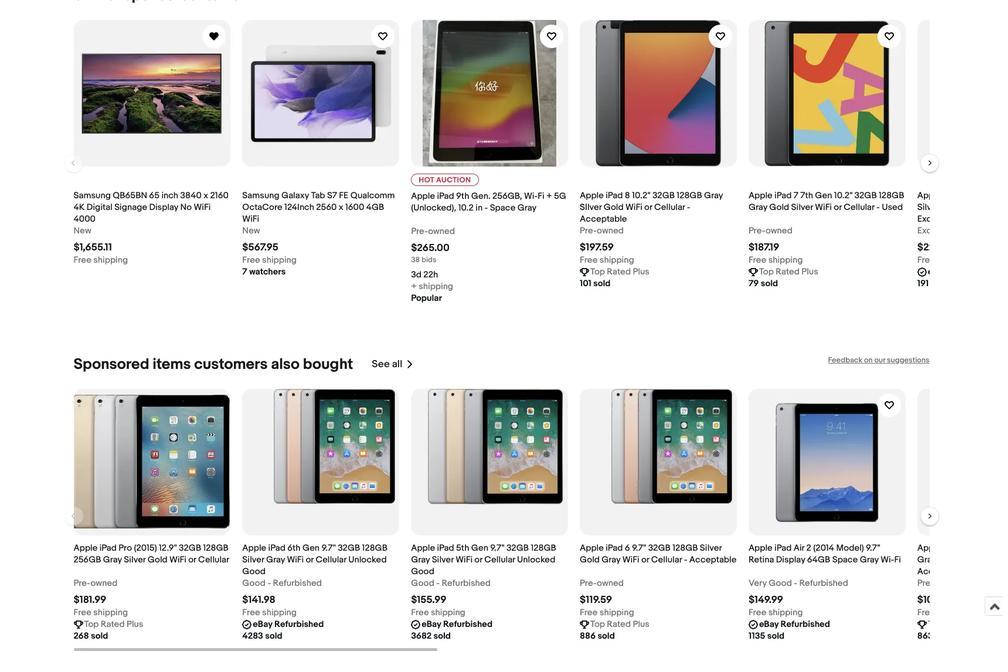 Task type: vqa. For each thing, say whether or not it's contained in the screenshot.


Task type: describe. For each thing, give the bounding box(es) containing it.
apple for silver
[[242, 542, 266, 553]]

refurbished up 3682 sold
[[443, 618, 493, 630]]

free inside apple ipad 5th gen 9.7" 32gb 128gb gray silver wifi or cellular unlocked good good - refurbished $155.99 free shipping
[[411, 607, 429, 618]]

plus for $181.99
[[127, 618, 143, 630]]

2
[[807, 542, 812, 553]]

top for $103.99
[[928, 618, 943, 630]]

space inside the "apple ipad air 2 (2014 model) 9.7" retina display 64gb space gray wi-fi"
[[833, 554, 858, 565]]

wifi inside apple ipad 6th gen 9.7" 32gb 128gb silver gray wifi or cellular unlocked good good - refurbished $141.98 free shipping
[[287, 554, 304, 565]]

signage
[[114, 201, 147, 213]]

gray inside the apple ipad 8 10.2" 32gb 128gb gray silver gold wifi or cellular - acceptable pre-owned $197.59 free shipping
[[704, 190, 723, 201]]

silver inside apple ipad 5th gen 9.7" 32gb 128gb gray silver wifi or cellular unlocked good good - refurbished $155.99 free shipping
[[432, 554, 454, 565]]

Very Good - Refurbished text field
[[749, 577, 849, 589]]

popular
[[411, 292, 442, 304]]

ipad for gray
[[437, 542, 454, 553]]

pre- for $119.59
[[580, 577, 597, 589]]

pre-owned $265.00 38 bids 3d 22h + shipping popular
[[411, 226, 455, 304]]

7 watchers text field
[[242, 266, 286, 278]]

10.2" inside "apple ipad 7 7th gen 10.2" 32gb 128gb gray gold silver wifi or cellular - used"
[[835, 190, 853, 201]]

3682 sold
[[411, 630, 451, 641]]

fi inside hot auction apple ipad 9th gen. 256gb, wi-fi + 5g (unlocked), 10.2 in - space gray
[[538, 190, 545, 201]]

sold for $224.63
[[931, 278, 948, 289]]

hot auction apple ipad 9th gen. 256gb, wi-fi + 5g (unlocked), 10.2 in - space gray
[[411, 175, 566, 213]]

ebay refurbished text field for $224.63
[[928, 266, 999, 278]]

ipad for silver
[[268, 542, 286, 553]]

refurbished up 4283 sold
[[275, 618, 324, 630]]

new text field for $567.95
[[242, 225, 260, 237]]

4283
[[242, 630, 263, 641]]

top rated plus for $103.99
[[928, 618, 987, 630]]

9.7" inside apple ipad 6th gen 9.7" 32gb 128gb silver gray wifi or cellular unlocked good good - refurbished $141.98 free shipping
[[322, 542, 336, 553]]

ebay for $141.98
[[253, 618, 273, 630]]

rated for $181.99
[[101, 618, 125, 630]]

863 sold
[[918, 630, 953, 641]]

$224.63 text field
[[918, 241, 955, 253]]

pre-owned $181.99 free shipping
[[74, 577, 128, 618]]

ebay for $149.99
[[759, 618, 779, 630]]

model)
[[837, 542, 864, 553]]

free shipping text field for $1,655.11
[[74, 254, 128, 266]]

apple ipad 6 9.7" 32gb 128gb silver gold gray wifi or cellular - acceptable
[[580, 542, 737, 565]]

ipad for refurbishe
[[944, 190, 961, 201]]

free shipping text field for $149.99
[[749, 607, 803, 618]]

4000
[[74, 213, 96, 224]]

rated for $197.59
[[607, 266, 631, 277]]

6th for gray
[[287, 542, 301, 553]]

79
[[749, 278, 759, 289]]

9.7 for $103.99
[[997, 542, 1004, 553]]

apple ipad 5th gen 9.7" 32gb 128gb gray silver wifi or cellular unlocked good good - refurbished $155.99 free shipping
[[411, 542, 556, 618]]

free inside pre-owned $187.19 free shipping
[[749, 254, 767, 265]]

4283 sold
[[242, 630, 282, 641]]

apple for retina
[[749, 542, 773, 553]]

9th
[[456, 190, 469, 201]]

(unlocked),
[[411, 202, 456, 213]]

gold inside apple ipad pro (2015) 12.9" 32gb 128gb 256gb gray silver gold wifi or cellular
[[148, 554, 168, 565]]

apple for silver
[[580, 190, 604, 201]]

9.7" inside apple ipad 5th gen 9.7" 32gb 128gb gray silver wifi or cellular unlocked good good - refurbished $155.99 free shipping
[[490, 542, 505, 553]]

also
[[271, 355, 300, 373]]

or for apple ipad 6th gen 9.7" 32gb 128gb silver gray wifi or cellular unlocked good good - refurbished $141.98 free shipping
[[306, 554, 314, 565]]

very good - refurbished $149.99 free shipping
[[749, 577, 849, 618]]

32gb inside the apple ipad 8 10.2" 32gb 128gb gray silver gold wifi or cellular - acceptable pre-owned $197.59 free shipping
[[653, 190, 675, 201]]

shipping inside apple ipad 6th gen 9.7 excellent - refurbishe $224.63 free shipping
[[938, 254, 972, 265]]

apple for gold
[[580, 542, 604, 553]]

pre-owned text field for $187.19
[[749, 225, 793, 237]]

$224.63
[[918, 241, 955, 253]]

feedback on our suggestions link
[[828, 355, 930, 365]]

sold for $181.99
[[91, 630, 108, 641]]

wi- inside the "apple ipad air 2 (2014 model) 9.7" retina display 64gb space gray wi-fi"
[[881, 554, 895, 565]]

$265.00 text field
[[411, 242, 450, 254]]

pre-owned text field for $197.59
[[580, 225, 624, 237]]

refurbished inside apple ipad 6th gen 9.7" 32gb 128gb silver gray wifi or cellular unlocked good good - refurbished $141.98 free shipping
[[273, 577, 322, 589]]

apple inside hot auction apple ipad 9th gen. 256gb, wi-fi + 5g (unlocked), 10.2 in - space gray
[[411, 190, 435, 201]]

gray inside hot auction apple ipad 9th gen. 256gb, wi-fi + 5g (unlocked), 10.2 in - space gray
[[518, 202, 537, 213]]

$197.59 text field
[[580, 241, 614, 253]]

no
[[180, 201, 192, 213]]

top rated plus for $119.59
[[591, 618, 650, 630]]

see all
[[372, 358, 403, 370]]

5g
[[554, 190, 566, 201]]

1135
[[749, 630, 766, 641]]

shipping inside pre-owned $265.00 38 bids 3d 22h + shipping popular
[[419, 281, 453, 292]]

gen inside "apple ipad 7 7th gen 10.2" 32gb 128gb gray gold silver wifi or cellular - used"
[[815, 190, 833, 201]]

256gb,
[[493, 190, 522, 201]]

free inside samsung galaxy tab s7 fe  qualcomm octacore  124inch 2560 x 1600  4gb wifi new $567.95 free shipping 7 watchers
[[242, 254, 260, 265]]

shipping inside apple ipad 6th gen 9.7" 32gb 128gb silver gray wifi or cellular unlocked good good - refurbished $141.98 free shipping
[[262, 607, 297, 618]]

refurbished inside very good - refurbished $149.99 free shipping
[[800, 577, 849, 589]]

$103.99
[[918, 594, 954, 606]]

256gb
[[74, 554, 101, 565]]

$197.59
[[580, 241, 614, 253]]

free shipping text field for $181.99
[[74, 607, 128, 618]]

top for $119.59
[[591, 618, 605, 630]]

ipad for gold
[[606, 542, 623, 553]]

top rated plus text field for $181.99
[[84, 618, 143, 630]]

display inside samsung qb65bn 65 inch 3840 x 2160 4k digital signage display no wifi 4000 new $1,655.11 free shipping
[[149, 201, 178, 213]]

gen for free
[[978, 542, 995, 553]]

or inside apple ipad pro (2015) 12.9" 32gb 128gb 256gb gray silver gold wifi or cellular
[[188, 554, 196, 565]]

owned inside the apple ipad 8 10.2" 32gb 128gb gray silver gold wifi or cellular - acceptable pre-owned $197.59 free shipping
[[597, 225, 624, 236]]

samsung galaxy tab s7 fe  qualcomm octacore  124inch 2560 x 1600  4gb wifi new $567.95 free shipping 7 watchers
[[242, 190, 395, 277]]

191 sold
[[918, 278, 948, 289]]

3682
[[411, 630, 432, 641]]

free inside apple ipad 5th gen 9.7 pre-owned $103.99 free shipping
[[918, 607, 936, 618]]

gray inside apple ipad 6th gen 9.7" 32gb 128gb silver gray wifi or cellular unlocked good good - refurbished $141.98 free shipping
[[266, 554, 285, 565]]

$265.00
[[411, 242, 450, 254]]

863
[[918, 630, 934, 641]]

ipad for $103.99
[[944, 542, 961, 553]]

samsung for $567.95
[[242, 190, 280, 201]]

3682 sold text field
[[411, 630, 451, 642]]

- inside apple ipad 6th gen 9.7" 32gb 128gb silver gray wifi or cellular unlocked good good - refurbished $141.98 free shipping
[[268, 577, 271, 589]]

sold for $155.99
[[434, 630, 451, 641]]

Good - Refurbished text field
[[411, 577, 491, 589]]

$149.99 text field
[[749, 594, 784, 606]]

- inside apple ipad 6 9.7" 32gb 128gb silver gold gray wifi or cellular - acceptable
[[684, 554, 688, 565]]

shipping inside apple ipad 5th gen 9.7" 32gb 128gb gray silver wifi or cellular unlocked good good - refurbished $155.99 free shipping
[[431, 607, 466, 618]]

top rated plus text field for $197.59
[[591, 266, 650, 278]]

see
[[372, 358, 390, 370]]

qualcomm
[[351, 190, 395, 201]]

owned for $119.59
[[597, 577, 624, 589]]

acceptable for apple ipad 8 10.2" 32gb 128gb gray silver gold wifi or cellular - acceptable pre-owned $197.59 free shipping
[[580, 213, 627, 224]]

galaxy
[[282, 190, 309, 201]]

or for apple ipad 5th gen 9.7" 32gb 128gb gray silver wifi or cellular unlocked good good - refurbished $155.99 free shipping
[[475, 554, 483, 565]]

886 sold text field
[[580, 630, 615, 642]]

free shipping text field for $224.63
[[918, 254, 972, 266]]

$187.19 text field
[[749, 241, 780, 253]]

top rated plus for $197.59
[[591, 266, 650, 277]]

acceptable for apple ipad 6 9.7" 32gb 128gb silver gold gray wifi or cellular - acceptable
[[690, 554, 737, 565]]

Popular text field
[[411, 292, 442, 304]]

digital
[[87, 201, 113, 213]]

7 inside samsung galaxy tab s7 fe  qualcomm octacore  124inch 2560 x 1600  4gb wifi new $567.95 free shipping 7 watchers
[[242, 266, 247, 277]]

shipping inside pre-owned $187.19 free shipping
[[769, 254, 803, 265]]

samsung qb65bn 65 inch 3840 x 2160 4k digital signage display no wifi 4000 new $1,655.11 free shipping
[[74, 190, 229, 265]]

pre- for $265.00
[[411, 226, 428, 237]]

pre- for $181.99
[[74, 577, 91, 589]]

gen.
[[471, 190, 491, 201]]

ebay for $224.63
[[928, 266, 948, 277]]

plus for $103.99
[[971, 618, 987, 630]]

9.7 for refurbishe
[[997, 190, 1004, 201]]

128gb inside "apple ipad 7 7th gen 10.2" 32gb 128gb gray gold silver wifi or cellular - used"
[[879, 190, 905, 201]]

8
[[625, 190, 630, 201]]

retina
[[749, 554, 774, 565]]

sold for $149.99
[[768, 630, 785, 641]]

gray inside the "apple ipad air 2 (2014 model) 9.7" retina display 64gb space gray wi-fi"
[[860, 554, 879, 565]]

1135 sold text field
[[749, 630, 785, 642]]

38 bids text field
[[411, 255, 437, 264]]

new inside samsung galaxy tab s7 fe  qualcomm octacore  124inch 2560 x 1600  4gb wifi new $567.95 free shipping 7 watchers
[[242, 225, 260, 236]]

gold inside "apple ipad 7 7th gen 10.2" 32gb 128gb gray gold silver wifi or cellular - used"
[[770, 201, 790, 213]]

free inside pre-owned $119.59 free shipping
[[580, 607, 598, 618]]

7 inside "apple ipad 7 7th gen 10.2" 32gb 128gb gray gold silver wifi or cellular - used"
[[794, 190, 799, 201]]

free inside samsung qb65bn 65 inch 3840 x 2160 4k digital signage display no wifi 4000 new $1,655.11 free shipping
[[74, 254, 91, 265]]

101 sold
[[580, 278, 611, 289]]

sponsored items customers also bought
[[74, 355, 353, 373]]

12.9"
[[159, 542, 177, 553]]

191
[[918, 278, 929, 289]]

pre-owned $119.59 free shipping
[[580, 577, 634, 618]]

display inside the "apple ipad air 2 (2014 model) 9.7" retina display 64gb space gray wi-fi"
[[776, 554, 806, 565]]

268 sold
[[74, 630, 108, 641]]

free inside "pre-owned $181.99 free shipping"
[[74, 607, 91, 618]]

101
[[580, 278, 592, 289]]

free inside apple ipad 6th gen 9.7" 32gb 128gb silver gray wifi or cellular unlocked good good - refurbished $141.98 free shipping
[[242, 607, 260, 618]]

Good - Refurbished text field
[[242, 577, 322, 589]]

pre-owned $187.19 free shipping
[[749, 225, 803, 265]]

new inside samsung qb65bn 65 inch 3840 x 2160 4k digital signage display no wifi 4000 new $1,655.11 free shipping
[[74, 225, 91, 236]]

268
[[74, 630, 89, 641]]

cellular for apple ipad 6th gen 9.7" 32gb 128gb silver gray wifi or cellular unlocked good good - refurbished $141.98 free shipping
[[316, 554, 347, 565]]

32gb inside "apple ipad 7 7th gen 10.2" 32gb 128gb gray gold silver wifi or cellular - used"
[[855, 190, 877, 201]]

ebay refurbished for $149.99
[[759, 618, 830, 630]]

pre-owned text field for $181.99
[[74, 577, 118, 589]]

free shipping text field for $155.99
[[411, 607, 466, 618]]

auction
[[436, 175, 471, 184]]

items
[[153, 355, 191, 373]]

refurbished down very good - refurbished $149.99 free shipping
[[781, 618, 830, 630]]

wifi inside apple ipad pro (2015) 12.9" 32gb 128gb 256gb gray silver gold wifi or cellular
[[170, 554, 186, 565]]

apple ipad 6th gen 9.7 excellent - refurbishe $224.63 free shipping
[[918, 190, 1004, 265]]

free inside the apple ipad 8 10.2" 32gb 128gb gray silver gold wifi or cellular - acceptable pre-owned $197.59 free shipping
[[580, 254, 598, 265]]

top rated plus text field for $119.59
[[591, 618, 650, 630]]

pre-owned text field for $119.59
[[580, 577, 624, 589]]

$1,655.11
[[74, 241, 112, 253]]

free shipping text field for $567.95
[[242, 254, 297, 266]]

2160
[[210, 190, 229, 201]]

ipad for 256gb
[[100, 542, 117, 553]]

pre-owned text field for $265.00
[[411, 226, 455, 237]]

+ inside pre-owned $265.00 38 bids 3d 22h + shipping popular
[[411, 281, 417, 292]]

cellular for apple ipad 6 9.7" 32gb 128gb silver gold gray wifi or cellular - acceptable
[[651, 554, 682, 565]]

ebay refurbished for $224.63
[[928, 266, 999, 277]]

shipping inside samsung qb65bn 65 inch 3840 x 2160 4k digital signage display no wifi 4000 new $1,655.11 free shipping
[[93, 254, 128, 265]]

wifi inside samsung qb65bn 65 inch 3840 x 2160 4k digital signage display no wifi 4000 new $1,655.11 free shipping
[[194, 201, 211, 213]]

+ inside hot auction apple ipad 9th gen. 256gb, wi-fi + 5g (unlocked), 10.2 in - space gray
[[547, 190, 552, 201]]

9.7" inside the "apple ipad air 2 (2014 model) 9.7" retina display 64gb space gray wi-fi"
[[866, 542, 881, 553]]

9.7" inside apple ipad 6 9.7" 32gb 128gb silver gold gray wifi or cellular - acceptable
[[632, 542, 647, 553]]

shipping inside apple ipad 5th gen 9.7 pre-owned $103.99 free shipping
[[938, 607, 972, 618]]

wifi inside apple ipad 6 9.7" 32gb 128gb silver gold gray wifi or cellular - acceptable
[[623, 554, 640, 565]]

79 sold
[[749, 278, 778, 289]]

79 sold text field
[[749, 278, 778, 289]]

886
[[580, 630, 596, 641]]

ipad inside hot auction apple ipad 9th gen. 256gb, wi-fi + 5g (unlocked), 10.2 in - space gray
[[437, 190, 454, 201]]

plus for $197.59
[[633, 266, 650, 277]]

gray inside "apple ipad 7 7th gen 10.2" 32gb 128gb gray gold silver wifi or cellular - used"
[[749, 201, 768, 213]]

- inside the apple ipad 8 10.2" 32gb 128gb gray silver gold wifi or cellular - acceptable pre-owned $197.59 free shipping
[[687, 201, 691, 213]]

feedback on our suggestions
[[828, 355, 930, 365]]

watchers
[[249, 266, 286, 277]]

pre- for $187.19
[[749, 225, 766, 236]]

32gb inside apple ipad 5th gen 9.7" 32gb 128gb gray silver wifi or cellular unlocked good good - refurbished $155.99 free shipping
[[507, 542, 529, 553]]

4gb
[[366, 201, 384, 213]]

- inside "apple ipad 7 7th gen 10.2" 32gb 128gb gray gold silver wifi or cellular - used"
[[877, 201, 880, 213]]

268 sold text field
[[74, 630, 108, 642]]

fi inside the "apple ipad air 2 (2014 model) 9.7" retina display 64gb space gray wi-fi"
[[895, 554, 901, 565]]

refurbishe
[[962, 225, 1004, 236]]

$181.99 text field
[[74, 594, 106, 606]]

silver inside "apple ipad 7 7th gen 10.2" 32gb 128gb gray gold silver wifi or cellular - used"
[[792, 201, 813, 213]]

$1,655.11 text field
[[74, 241, 112, 253]]

See all text field
[[372, 358, 403, 370]]

our
[[875, 355, 886, 365]]

886 sold
[[580, 630, 615, 641]]

owned for $265.00
[[428, 226, 455, 237]]

$141.98 text field
[[242, 594, 276, 606]]

$155.99 text field
[[411, 594, 447, 606]]

wifi inside apple ipad 5th gen 9.7" 32gb 128gb gray silver wifi or cellular unlocked good good - refurbished $155.99 free shipping
[[456, 554, 473, 565]]

free shipping text field for $141.98
[[242, 607, 297, 618]]

plus for $119.59
[[633, 618, 650, 630]]

apple ipad air 2 (2014 model) 9.7" retina display 64gb space gray wi-fi
[[749, 542, 901, 565]]

or for apple ipad 8 10.2" 32gb 128gb gray silver gold wifi or cellular - acceptable pre-owned $197.59 free shipping
[[645, 201, 653, 213]]

pro
[[119, 542, 132, 553]]



Task type: locate. For each thing, give the bounding box(es) containing it.
ipad
[[606, 190, 623, 201], [775, 190, 792, 201], [944, 190, 961, 201], [437, 190, 454, 201], [100, 542, 117, 553], [268, 542, 286, 553], [437, 542, 454, 553], [606, 542, 623, 553], [775, 542, 792, 553], [944, 542, 961, 553]]

new text field up $567.95 'text field'
[[242, 225, 260, 237]]

display down air in the bottom right of the page
[[776, 554, 806, 565]]

1 horizontal spatial new text field
[[242, 225, 260, 237]]

863 sold text field
[[918, 630, 953, 642]]

ebay refurbished text field down $155.99
[[422, 618, 493, 630]]

apple inside apple ipad 6th gen 9.7 excellent - refurbishe $224.63 free shipping
[[918, 190, 942, 201]]

free down $1,655.11 'text box'
[[74, 254, 91, 265]]

gen for $224.63
[[978, 190, 995, 201]]

Top Rated Plus text field
[[759, 266, 819, 278], [84, 618, 143, 630], [928, 618, 987, 630]]

ipad for retina
[[775, 542, 792, 553]]

1 vertical spatial ebay refurbished text field
[[759, 618, 830, 630]]

apple ipad 7 7th gen 10.2" 32gb 128gb gray gold silver wifi or cellular - used
[[749, 190, 905, 213]]

1 horizontal spatial space
[[833, 554, 858, 565]]

gold down 12.9"
[[148, 554, 168, 565]]

ipad inside apple ipad pro (2015) 12.9" 32gb 128gb 256gb gray silver gold wifi or cellular
[[100, 542, 117, 553]]

1 vertical spatial 6th
[[287, 542, 301, 553]]

apple ipad 8 10.2" 32gb 128gb gray silver gold wifi or cellular - acceptable pre-owned $197.59 free shipping
[[580, 190, 723, 265]]

0 vertical spatial x
[[204, 190, 208, 201]]

2 samsung from the left
[[242, 190, 280, 201]]

1 vertical spatial acceptable
[[690, 554, 737, 565]]

x inside samsung qb65bn 65 inch 3840 x 2160 4k digital signage display no wifi 4000 new $1,655.11 free shipping
[[204, 190, 208, 201]]

top rated plus for $187.19
[[759, 266, 819, 277]]

gen for gray
[[303, 542, 320, 553]]

ebay up 191 sold
[[928, 266, 948, 277]]

ipad inside apple ipad 6 9.7" 32gb 128gb silver gold gray wifi or cellular - acceptable
[[606, 542, 623, 553]]

9.7" right 6
[[632, 542, 647, 553]]

plus
[[633, 266, 650, 277], [802, 266, 819, 277], [127, 618, 143, 630], [633, 618, 650, 630], [971, 618, 987, 630]]

1 horizontal spatial ebay refurbished text field
[[422, 618, 493, 630]]

ebay refurbished for $141.98
[[253, 618, 324, 630]]

rated up 863 sold at the bottom of page
[[945, 618, 969, 630]]

2 horizontal spatial top rated plus text field
[[928, 618, 987, 630]]

$155.99
[[411, 594, 447, 606]]

6th inside apple ipad 6th gen 9.7 excellent - refurbishe $224.63 free shipping
[[963, 190, 976, 201]]

plus for $187.19
[[802, 266, 819, 277]]

4 9.7" from the left
[[866, 542, 881, 553]]

0 horizontal spatial top rated plus text field
[[84, 618, 143, 630]]

2 new text field from the left
[[242, 225, 260, 237]]

bids
[[422, 255, 437, 264]]

apple for 128gb
[[749, 190, 773, 201]]

2560
[[316, 201, 337, 213]]

sold right "191"
[[931, 278, 948, 289]]

0 horizontal spatial 6th
[[287, 542, 301, 553]]

$103.99 text field
[[918, 594, 954, 606]]

ebay refurbished up 4283 sold
[[253, 618, 324, 630]]

cellular inside apple ipad 5th gen 9.7" 32gb 128gb gray silver wifi or cellular unlocked good good - refurbished $155.99 free shipping
[[485, 554, 515, 565]]

free down the $103.99
[[918, 607, 936, 618]]

0 vertical spatial 7
[[794, 190, 799, 201]]

$141.98
[[242, 594, 276, 606]]

unlocked for $155.99
[[517, 554, 556, 565]]

New text field
[[74, 225, 91, 237], [242, 225, 260, 237]]

shipping
[[93, 254, 128, 265], [262, 254, 297, 265], [600, 254, 634, 265], [769, 254, 803, 265], [938, 254, 972, 265], [419, 281, 453, 292], [93, 607, 128, 618], [262, 607, 297, 618], [431, 607, 466, 618], [600, 607, 634, 618], [769, 607, 803, 618], [938, 607, 972, 618]]

free down $119.59 text box
[[580, 607, 598, 618]]

space down 256gb,
[[490, 202, 516, 213]]

0 horizontal spatial 10.2"
[[632, 190, 651, 201]]

unlocked inside apple ipad 5th gen 9.7" 32gb 128gb gray silver wifi or cellular unlocked good good - refurbished $155.99 free shipping
[[517, 554, 556, 565]]

- inside hot auction apple ipad 9th gen. 256gb, wi-fi + 5g (unlocked), 10.2 in - space gray
[[485, 202, 488, 213]]

gray
[[704, 190, 723, 201], [749, 201, 768, 213], [518, 202, 537, 213], [103, 554, 122, 565], [266, 554, 285, 565], [411, 554, 430, 565], [602, 554, 621, 565], [860, 554, 879, 565]]

wifi inside "apple ipad 7 7th gen 10.2" 32gb 128gb gray gold silver wifi or cellular - used"
[[815, 201, 832, 213]]

ebay refurbished text field for $141.98
[[253, 618, 324, 630]]

ipad inside apple ipad 6th gen 9.7" 32gb 128gb silver gray wifi or cellular unlocked good good - refurbished $141.98 free shipping
[[268, 542, 286, 553]]

rated
[[607, 266, 631, 277], [776, 266, 800, 277], [101, 618, 125, 630], [607, 618, 631, 630], [945, 618, 969, 630]]

on
[[865, 355, 873, 365]]

1600
[[345, 201, 364, 213]]

1 vertical spatial 9.7
[[997, 542, 1004, 553]]

1 horizontal spatial wi-
[[881, 554, 895, 565]]

9.7 inside apple ipad 6th gen 9.7 excellent - refurbishe $224.63 free shipping
[[997, 190, 1004, 201]]

gray inside apple ipad 6 9.7" 32gb 128gb silver gold gray wifi or cellular - acceptable
[[602, 554, 621, 565]]

refurbished down 64gb
[[800, 577, 849, 589]]

s7
[[327, 190, 337, 201]]

shipping down the $103.99
[[938, 607, 972, 618]]

1 new from the left
[[74, 225, 91, 236]]

cellular for apple ipad 8 10.2" 32gb 128gb gray silver gold wifi or cellular - acceptable pre-owned $197.59 free shipping
[[655, 201, 685, 213]]

ipad for silver
[[606, 190, 623, 201]]

apple inside the apple ipad 8 10.2" 32gb 128gb gray silver gold wifi or cellular - acceptable pre-owned $197.59 free shipping
[[580, 190, 604, 201]]

ebay refurbished text field down very good - refurbished $149.99 free shipping
[[759, 618, 830, 630]]

top rated plus text field for $187.19
[[759, 266, 819, 278]]

apple ipad 6th gen 9.7" 32gb 128gb silver gray wifi or cellular unlocked good good - refurbished $141.98 free shipping
[[242, 542, 388, 618]]

x down fe
[[339, 201, 343, 213]]

2 unlocked from the left
[[517, 554, 556, 565]]

gold up pre-owned $187.19 free shipping
[[770, 201, 790, 213]]

sold right 4283
[[265, 630, 282, 641]]

sold for $103.99
[[935, 630, 953, 641]]

pre- inside pre-owned $187.19 free shipping
[[749, 225, 766, 236]]

silver inside apple ipad 6 9.7" 32gb 128gb silver gold gray wifi or cellular - acceptable
[[700, 542, 722, 553]]

0 horizontal spatial samsung
[[74, 190, 111, 201]]

gen inside apple ipad 6th gen 9.7" 32gb 128gb silver gray wifi or cellular unlocked good good - refurbished $141.98 free shipping
[[303, 542, 320, 553]]

top rated plus
[[591, 266, 650, 277], [759, 266, 819, 277], [84, 618, 143, 630], [591, 618, 650, 630], [928, 618, 987, 630]]

free inside apple ipad 6th gen 9.7 excellent - refurbishe $224.63 free shipping
[[918, 254, 936, 265]]

128gb inside apple ipad 6 9.7" 32gb 128gb silver gold gray wifi or cellular - acceptable
[[673, 542, 698, 553]]

shipping down $1,655.11 'text box'
[[93, 254, 128, 265]]

2 9.7 from the top
[[997, 542, 1004, 553]]

1 vertical spatial +
[[411, 281, 417, 292]]

ebay refurbished for $155.99
[[422, 618, 493, 630]]

shipping inside "pre-owned $181.99 free shipping"
[[93, 607, 128, 618]]

-
[[687, 201, 691, 213], [877, 201, 880, 213], [485, 202, 488, 213], [957, 225, 960, 236], [684, 554, 688, 565], [268, 577, 271, 589], [436, 577, 440, 589], [794, 577, 798, 589]]

1 vertical spatial fi
[[895, 554, 901, 565]]

- inside apple ipad 5th gen 9.7" 32gb 128gb gray silver wifi or cellular unlocked good good - refurbished $155.99 free shipping
[[436, 577, 440, 589]]

cellular inside apple ipad pro (2015) 12.9" 32gb 128gb 256gb gray silver gold wifi or cellular
[[198, 554, 229, 565]]

refurbished up $141.98 in the bottom left of the page
[[273, 577, 322, 589]]

ipad up the $103.99
[[944, 542, 961, 553]]

1 horizontal spatial 5th
[[963, 542, 976, 553]]

top rated plus for $181.99
[[84, 618, 143, 630]]

unlocked inside apple ipad 6th gen 9.7" 32gb 128gb silver gray wifi or cellular unlocked good good - refurbished $141.98 free shipping
[[349, 554, 387, 565]]

ipad for 128gb
[[775, 190, 792, 201]]

1 horizontal spatial acceptable
[[690, 554, 737, 565]]

0 vertical spatial space
[[490, 202, 516, 213]]

0 vertical spatial ebay refurbished text field
[[928, 266, 999, 278]]

samsung up digital
[[74, 190, 111, 201]]

sold
[[594, 278, 611, 289], [761, 278, 778, 289], [931, 278, 948, 289], [91, 630, 108, 641], [265, 630, 282, 641], [434, 630, 451, 641], [598, 630, 615, 641], [768, 630, 785, 641], [935, 630, 953, 641]]

0 horizontal spatial new
[[74, 225, 91, 236]]

pre- inside apple ipad 5th gen 9.7 pre-owned $103.99 free shipping
[[918, 577, 935, 589]]

silver inside apple ipad pro (2015) 12.9" 32gb 128gb 256gb gray silver gold wifi or cellular
[[124, 554, 146, 565]]

0 horizontal spatial 7
[[242, 266, 247, 277]]

sold right the '268'
[[91, 630, 108, 641]]

free shipping text field for $187.19
[[749, 254, 803, 266]]

6th inside apple ipad 6th gen 9.7" 32gb 128gb silver gray wifi or cellular unlocked good good - refurbished $141.98 free shipping
[[287, 542, 301, 553]]

65
[[149, 190, 160, 201]]

pre-owned text field up $119.59 text box
[[580, 577, 624, 589]]

ipad up good - refurbished text field
[[437, 542, 454, 553]]

(2014
[[814, 542, 835, 553]]

bought
[[303, 355, 353, 373]]

ipad up good - refurbished text box
[[268, 542, 286, 553]]

2 top rated plus text field from the top
[[591, 618, 650, 630]]

cellular for apple ipad 5th gen 9.7" 32gb 128gb gray silver wifi or cellular unlocked good good - refurbished $155.99 free shipping
[[485, 554, 515, 565]]

ebay refurbished text field down $224.63 text box
[[928, 266, 999, 278]]

very
[[749, 577, 767, 589]]

1 horizontal spatial ebay refurbished text field
[[928, 266, 999, 278]]

space inside hot auction apple ipad 9th gen. 256gb, wi-fi + 5g (unlocked), 10.2 in - space gray
[[490, 202, 516, 213]]

1 top rated plus text field from the top
[[591, 266, 650, 278]]

1 horizontal spatial +
[[547, 190, 552, 201]]

1 horizontal spatial new
[[242, 225, 260, 236]]

0 horizontal spatial acceptable
[[580, 213, 627, 224]]

Free shipping text field
[[74, 254, 128, 266], [918, 254, 972, 266], [74, 607, 128, 618], [411, 607, 466, 618], [580, 607, 634, 618], [749, 607, 803, 618]]

shipping inside the apple ipad 8 10.2" 32gb 128gb gray silver gold wifi or cellular - acceptable pre-owned $197.59 free shipping
[[600, 254, 634, 265]]

3d 22h text field
[[411, 269, 438, 281]]

top up 863 sold at the bottom of page
[[928, 618, 943, 630]]

ipad inside apple ipad 5th gen 9.7" 32gb 128gb gray silver wifi or cellular unlocked good good - refurbished $155.99 free shipping
[[437, 542, 454, 553]]

+ down the 3d
[[411, 281, 417, 292]]

top rated plus text field down $197.59 'text box'
[[591, 266, 650, 278]]

free down $567.95
[[242, 254, 260, 265]]

3d
[[411, 269, 422, 280]]

ipad left 7th
[[775, 190, 792, 201]]

gen for silver
[[471, 542, 489, 553]]

owned inside pre-owned $119.59 free shipping
[[597, 577, 624, 589]]

space
[[490, 202, 516, 213], [833, 554, 858, 565]]

owned inside pre-owned $265.00 38 bids 3d 22h + shipping popular
[[428, 226, 455, 237]]

apple up good - refurbished text field
[[411, 542, 435, 553]]

4283 sold text field
[[242, 630, 282, 642]]

128gb inside apple ipad 5th gen 9.7" 32gb 128gb gray silver wifi or cellular unlocked good good - refurbished $155.99 free shipping
[[531, 542, 556, 553]]

wifi inside the apple ipad 8 10.2" 32gb 128gb gray silver gold wifi or cellular - acceptable pre-owned $197.59 free shipping
[[626, 201, 643, 213]]

apple inside the "apple ipad air 2 (2014 model) 9.7" retina display 64gb space gray wi-fi"
[[749, 542, 773, 553]]

wi- inside hot auction apple ipad 9th gen. 256gb, wi-fi + 5g (unlocked), 10.2 in - space gray
[[524, 190, 538, 201]]

0 horizontal spatial ebay refurbished text field
[[253, 618, 324, 630]]

acceptable down silver
[[580, 213, 627, 224]]

1 5th from the left
[[456, 542, 469, 553]]

- inside very good - refurbished $149.99 free shipping
[[794, 577, 798, 589]]

shipping inside samsung galaxy tab s7 fe  qualcomm octacore  124inch 2560 x 1600  4gb wifi new $567.95 free shipping 7 watchers
[[262, 254, 297, 265]]

ipad up "(unlocked),"
[[437, 190, 454, 201]]

2 10.2" from the left
[[835, 190, 853, 201]]

0 horizontal spatial pre-owned text field
[[580, 577, 624, 589]]

apple inside apple ipad 5th gen 9.7 pre-owned $103.99 free shipping
[[918, 542, 942, 553]]

6th up good - refurbished text box
[[287, 542, 301, 553]]

owned up $197.59 on the right top
[[597, 225, 624, 236]]

eBay Refurbished text field
[[253, 618, 324, 630], [422, 618, 493, 630]]

sold for $141.98
[[265, 630, 282, 641]]

0 vertical spatial top rated plus text field
[[591, 266, 650, 278]]

ebay refurbished up 191 sold
[[928, 266, 999, 277]]

sold right 101
[[594, 278, 611, 289]]

gen inside apple ipad 6th gen 9.7 excellent - refurbishe $224.63 free shipping
[[978, 190, 995, 201]]

excellent
[[918, 225, 955, 236]]

top
[[591, 266, 605, 277], [759, 266, 774, 277], [84, 618, 99, 630], [591, 618, 605, 630], [928, 618, 943, 630]]

ebay for $155.99
[[422, 618, 441, 630]]

free down $149.99 text field
[[749, 607, 767, 618]]

new down 4000
[[74, 225, 91, 236]]

plus down the apple ipad 8 10.2" 32gb 128gb gray silver gold wifi or cellular - acceptable pre-owned $197.59 free shipping
[[633, 266, 650, 277]]

1 horizontal spatial pre-owned text field
[[918, 577, 962, 589]]

1 horizontal spatial 7
[[794, 190, 799, 201]]

top for $187.19
[[759, 266, 774, 277]]

0 horizontal spatial x
[[204, 190, 208, 201]]

5th inside apple ipad 5th gen 9.7" 32gb 128gb gray silver wifi or cellular unlocked good good - refurbished $155.99 free shipping
[[456, 542, 469, 553]]

ipad inside the "apple ipad air 2 (2014 model) 9.7" retina display 64gb space gray wi-fi"
[[775, 542, 792, 553]]

Free shipping text field
[[242, 254, 297, 266], [580, 254, 634, 266], [749, 254, 803, 266], [242, 607, 297, 618], [918, 607, 972, 618]]

6
[[625, 542, 630, 553]]

1 vertical spatial top rated plus text field
[[591, 618, 650, 630]]

- inside apple ipad 6th gen 9.7 excellent - refurbishe $224.63 free shipping
[[957, 225, 960, 236]]

sold for $197.59
[[594, 278, 611, 289]]

sold for $119.59
[[598, 630, 615, 641]]

9.7" up good - refurbished text box
[[322, 542, 336, 553]]

ebay up 1135 sold
[[759, 618, 779, 630]]

free
[[74, 254, 91, 265], [242, 254, 260, 265], [580, 254, 598, 265], [749, 254, 767, 265], [918, 254, 936, 265], [74, 607, 91, 618], [242, 607, 260, 618], [411, 607, 429, 618], [580, 607, 598, 618], [749, 607, 767, 618], [918, 607, 936, 618]]

64gb
[[808, 554, 831, 565]]

$119.59
[[580, 594, 612, 606]]

2 new from the left
[[242, 225, 260, 236]]

new text field for $1,655.11
[[74, 225, 91, 237]]

shipping down $155.99
[[431, 607, 466, 618]]

0 horizontal spatial unlocked
[[349, 554, 387, 565]]

apple for refurbishe
[[918, 190, 942, 201]]

ebay up 4283 sold
[[253, 618, 273, 630]]

6th for $224.63
[[963, 190, 976, 201]]

free down $187.19 on the top of page
[[749, 254, 767, 265]]

7 left watchers
[[242, 266, 247, 277]]

3840
[[180, 190, 202, 201]]

0 horizontal spatial ebay refurbished text field
[[759, 618, 830, 630]]

0 vertical spatial display
[[149, 201, 178, 213]]

2 ebay refurbished text field from the left
[[422, 618, 493, 630]]

pre-owned text field for $103.99
[[918, 577, 962, 589]]

top rated plus up 886 sold
[[591, 618, 650, 630]]

(2015)
[[134, 542, 157, 553]]

1 horizontal spatial samsung
[[242, 190, 280, 201]]

free shipping text field down $119.59 at the bottom right
[[580, 607, 634, 618]]

0 vertical spatial wi-
[[524, 190, 538, 201]]

cellular inside the apple ipad 8 10.2" 32gb 128gb gray silver gold wifi or cellular - acceptable pre-owned $197.59 free shipping
[[655, 201, 685, 213]]

32gb inside apple ipad 6 9.7" 32gb 128gb silver gold gray wifi or cellular - acceptable
[[649, 542, 671, 553]]

gold right silver
[[604, 201, 624, 213]]

good inside very good - refurbished $149.99 free shipping
[[769, 577, 792, 589]]

in
[[476, 202, 483, 213]]

6th
[[963, 190, 976, 201], [287, 542, 301, 553]]

1 ebay refurbished text field from the left
[[253, 618, 324, 630]]

silver
[[580, 201, 602, 213]]

Pre-owned text field
[[580, 577, 624, 589], [918, 577, 962, 589]]

top up 101 sold
[[591, 266, 605, 277]]

shipping inside pre-owned $119.59 free shipping
[[600, 607, 634, 618]]

top rated plus text field for $103.99
[[928, 618, 987, 630]]

rated up "79 sold"
[[776, 266, 800, 277]]

0 horizontal spatial 5th
[[456, 542, 469, 553]]

see all link
[[372, 355, 414, 373]]

unlocked for $141.98
[[349, 554, 387, 565]]

1 9.7" from the left
[[322, 542, 336, 553]]

1 9.7 from the top
[[997, 190, 1004, 201]]

rated up 268 sold
[[101, 618, 125, 630]]

owned up $181.99 text field
[[91, 577, 118, 589]]

display
[[149, 201, 178, 213], [776, 554, 806, 565]]

9.7
[[997, 190, 1004, 201], [997, 542, 1004, 553]]

tab
[[311, 190, 325, 201]]

shipping down $224.63 text box
[[938, 254, 972, 265]]

1 vertical spatial display
[[776, 554, 806, 565]]

sold right 886
[[598, 630, 615, 641]]

4k
[[74, 201, 85, 213]]

1 horizontal spatial 10.2"
[[835, 190, 853, 201]]

shipping down $149.99
[[769, 607, 803, 618]]

fe
[[339, 190, 349, 201]]

0 vertical spatial acceptable
[[580, 213, 627, 224]]

+ left 5g
[[547, 190, 552, 201]]

1 10.2" from the left
[[632, 190, 651, 201]]

101 sold text field
[[580, 278, 611, 289]]

2 pre-owned text field from the left
[[918, 577, 962, 589]]

free shipping text field down $181.99 text field
[[74, 607, 128, 618]]

$181.99
[[74, 594, 106, 606]]

feedback
[[828, 355, 863, 365]]

2 9.7" from the left
[[490, 542, 505, 553]]

9.7" right model)
[[866, 542, 881, 553]]

0 horizontal spatial display
[[149, 201, 178, 213]]

1 vertical spatial space
[[833, 554, 858, 565]]

owned up $103.99 text field
[[935, 577, 962, 589]]

plus down "pre-owned $181.99 free shipping"
[[127, 618, 143, 630]]

or inside apple ipad 6th gen 9.7" 32gb 128gb silver gray wifi or cellular unlocked good good - refurbished $141.98 free shipping
[[306, 554, 314, 565]]

ipad inside apple ipad 5th gen 9.7 pre-owned $103.99 free shipping
[[944, 542, 961, 553]]

0 horizontal spatial new text field
[[74, 225, 91, 237]]

display down inch
[[149, 201, 178, 213]]

apple left 6
[[580, 542, 604, 553]]

used
[[882, 201, 903, 213]]

1 horizontal spatial 6th
[[963, 190, 976, 201]]

1 vertical spatial 7
[[242, 266, 247, 277]]

shipping down $197.59 on the right top
[[600, 254, 634, 265]]

or
[[645, 201, 653, 213], [834, 201, 842, 213], [188, 554, 196, 565], [306, 554, 314, 565], [475, 554, 483, 565], [642, 554, 650, 565]]

sold right the 79
[[761, 278, 778, 289]]

apple inside apple ipad 6th gen 9.7" 32gb 128gb silver gray wifi or cellular unlocked good good - refurbished $141.98 free shipping
[[242, 542, 266, 553]]

apple up the excellent
[[918, 190, 942, 201]]

Top Rated Plus text field
[[591, 266, 650, 278], [591, 618, 650, 630]]

32gb inside apple ipad 6th gen 9.7" 32gb 128gb silver gray wifi or cellular unlocked good good - refurbished $141.98 free shipping
[[338, 542, 360, 553]]

0 horizontal spatial space
[[490, 202, 516, 213]]

1 vertical spatial wi-
[[881, 554, 895, 565]]

free shipping text field down the $187.19 text field
[[749, 254, 803, 266]]

1 horizontal spatial unlocked
[[517, 554, 556, 565]]

5th inside apple ipad 5th gen 9.7 pre-owned $103.99 free shipping
[[963, 542, 976, 553]]

ipad left air in the bottom right of the page
[[775, 542, 792, 553]]

x inside samsung galaxy tab s7 fe  qualcomm octacore  124inch 2560 x 1600  4gb wifi new $567.95 free shipping 7 watchers
[[339, 201, 343, 213]]

0 vertical spatial 6th
[[963, 190, 976, 201]]

1 horizontal spatial top rated plus text field
[[759, 266, 819, 278]]

1 unlocked from the left
[[349, 554, 387, 565]]

octacore
[[242, 201, 283, 213]]

$119.59 text field
[[580, 594, 612, 606]]

gray inside apple ipad pro (2015) 12.9" 32gb 128gb 256gb gray silver gold wifi or cellular
[[103, 554, 122, 565]]

ipad left 6
[[606, 542, 623, 553]]

1 horizontal spatial fi
[[895, 554, 901, 565]]

$567.95
[[242, 241, 278, 253]]

free shipping text field for $119.59
[[580, 607, 634, 618]]

1 horizontal spatial x
[[339, 201, 343, 213]]

sold right the 3682
[[434, 630, 451, 641]]

Excellent - Refurbishe text field
[[918, 225, 1004, 237]]

1 pre-owned text field from the left
[[580, 577, 624, 589]]

2 5th from the left
[[963, 542, 976, 553]]

sold for $187.19
[[761, 278, 778, 289]]

0 vertical spatial +
[[547, 190, 552, 201]]

new up $567.95 'text field'
[[242, 225, 260, 236]]

customers
[[194, 355, 268, 373]]

good
[[242, 566, 266, 577], [411, 566, 435, 577], [242, 577, 266, 589], [411, 577, 435, 589], [769, 577, 792, 589]]

refurbished inside apple ipad 5th gen 9.7" 32gb 128gb gray silver wifi or cellular unlocked good good - refurbished $155.99 free shipping
[[442, 577, 491, 589]]

191 sold text field
[[918, 278, 948, 289]]

5th for gray
[[456, 542, 469, 553]]

pre-owned text field up $181.99 text field
[[74, 577, 118, 589]]

free inside very good - refurbished $149.99 free shipping
[[749, 607, 767, 618]]

top up 886 sold
[[591, 618, 605, 630]]

air
[[794, 542, 805, 553]]

6th up excellent - refurbishe text box
[[963, 190, 976, 201]]

free shipping text field for $197.59
[[580, 254, 634, 266]]

128gb inside apple ipad 6th gen 9.7" 32gb 128gb silver gray wifi or cellular unlocked good good - refurbished $141.98 free shipping
[[362, 542, 388, 553]]

rated for $187.19
[[776, 266, 800, 277]]

0 horizontal spatial wi-
[[524, 190, 538, 201]]

free shipping text field down $197.59 on the right top
[[580, 254, 634, 266]]

top for $197.59
[[591, 266, 605, 277]]

new
[[74, 225, 91, 236], [242, 225, 260, 236]]

apple up the $103.99
[[918, 542, 942, 553]]

apple up retina
[[749, 542, 773, 553]]

owned inside apple ipad 5th gen 9.7 pre-owned $103.99 free shipping
[[935, 577, 962, 589]]

1 new text field from the left
[[74, 225, 91, 237]]

apple for 256gb
[[74, 542, 98, 553]]

gold
[[604, 201, 624, 213], [770, 201, 790, 213], [148, 554, 168, 565], [580, 554, 600, 565]]

top rated plus text field down pre-owned $187.19 free shipping
[[759, 266, 819, 278]]

10.2" inside the apple ipad 8 10.2" 32gb 128gb gray silver gold wifi or cellular - acceptable pre-owned $197.59 free shipping
[[632, 190, 651, 201]]

gold inside the apple ipad 8 10.2" 32gb 128gb gray silver gold wifi or cellular - acceptable pre-owned $197.59 free shipping
[[604, 201, 624, 213]]

eBay Refurbished text field
[[928, 266, 999, 278], [759, 618, 830, 630]]

apple
[[580, 190, 604, 201], [749, 190, 773, 201], [918, 190, 942, 201], [411, 190, 435, 201], [74, 542, 98, 553], [242, 542, 266, 553], [411, 542, 435, 553], [580, 542, 604, 553], [749, 542, 773, 553], [918, 542, 942, 553]]

samsung inside samsung qb65bn 65 inch 3840 x 2160 4k digital signage display no wifi 4000 new $1,655.11 free shipping
[[74, 190, 111, 201]]

wi-
[[524, 190, 538, 201], [881, 554, 895, 565]]

apple up "(unlocked),"
[[411, 190, 435, 201]]

acceptable inside the apple ipad 8 10.2" 32gb 128gb gray silver gold wifi or cellular - acceptable pre-owned $197.59 free shipping
[[580, 213, 627, 224]]

7th
[[801, 190, 813, 201]]

apple ipad 5th gen 9.7 pre-owned $103.99 free shipping
[[918, 542, 1004, 618]]

+ shipping text field
[[411, 281, 453, 292]]

32gb
[[653, 190, 675, 201], [855, 190, 877, 201], [179, 542, 201, 553], [338, 542, 360, 553], [507, 542, 529, 553], [649, 542, 671, 553]]

apple up the 256gb
[[74, 542, 98, 553]]

free shipping text field down the $103.99
[[918, 607, 972, 618]]

sold right 1135
[[768, 630, 785, 641]]

7 left 7th
[[794, 190, 799, 201]]

10.2
[[458, 202, 474, 213]]

$149.99
[[749, 594, 784, 606]]

shipping inside very good - refurbished $149.99 free shipping
[[769, 607, 803, 618]]

ebay refurbished down very good - refurbished $149.99 free shipping
[[759, 618, 830, 630]]

unlocked
[[349, 554, 387, 565], [517, 554, 556, 565]]

top rated plus up 863 sold at the bottom of page
[[928, 618, 987, 630]]

$567.95 text field
[[242, 241, 278, 253]]

3 9.7" from the left
[[632, 542, 647, 553]]

128gb inside the apple ipad 8 10.2" 32gb 128gb gray silver gold wifi or cellular - acceptable pre-owned $197.59 free shipping
[[677, 190, 702, 201]]

or inside the apple ipad 8 10.2" 32gb 128gb gray silver gold wifi or cellular - acceptable pre-owned $197.59 free shipping
[[645, 201, 653, 213]]

rated for $103.99
[[945, 618, 969, 630]]

refurbished down refurbishe
[[950, 266, 999, 277]]

gen
[[815, 190, 833, 201], [978, 190, 995, 201], [303, 542, 320, 553], [471, 542, 489, 553], [978, 542, 995, 553]]

wifi inside samsung galaxy tab s7 fe  qualcomm octacore  124inch 2560 x 1600  4gb wifi new $567.95 free shipping 7 watchers
[[242, 213, 259, 224]]

top for $181.99
[[84, 618, 99, 630]]

owned for $187.19
[[766, 225, 793, 236]]

pre- inside the apple ipad 8 10.2" 32gb 128gb gray silver gold wifi or cellular - acceptable pre-owned $197.59 free shipping
[[580, 225, 597, 236]]

$187.19
[[749, 241, 780, 253]]

Pre-owned text field
[[580, 225, 624, 237], [749, 225, 793, 237], [411, 226, 455, 237], [74, 577, 118, 589]]

ebay refurbished text field for $155.99
[[422, 618, 493, 630]]

128gb inside apple ipad pro (2015) 12.9" 32gb 128gb 256gb gray silver gold wifi or cellular
[[203, 542, 229, 553]]

free down $141.98 text box
[[242, 607, 260, 618]]

x left 2160
[[204, 190, 208, 201]]

22h
[[424, 269, 438, 280]]

gold up $119.59 at the bottom right
[[580, 554, 600, 565]]

sold inside text box
[[434, 630, 451, 641]]

or inside "apple ipad 7 7th gen 10.2" 32gb 128gb gray gold silver wifi or cellular - used"
[[834, 201, 842, 213]]

x
[[204, 190, 208, 201], [339, 201, 343, 213]]

0 horizontal spatial +
[[411, 281, 417, 292]]

top rated plus up "79 sold"
[[759, 266, 819, 277]]

5th for $103.99
[[963, 542, 976, 553]]

cellular inside "apple ipad 7 7th gen 10.2" 32gb 128gb gray gold silver wifi or cellular - used"
[[844, 201, 875, 213]]

gold inside apple ipad 6 9.7" 32gb 128gb silver gold gray wifi or cellular - acceptable
[[580, 554, 600, 565]]

0 vertical spatial 9.7
[[997, 190, 1004, 201]]

apple up silver
[[580, 190, 604, 201]]

new text field down 4000
[[74, 225, 91, 237]]

owned for $181.99
[[91, 577, 118, 589]]

silver inside apple ipad 6th gen 9.7" 32gb 128gb silver gray wifi or cellular unlocked good good - refurbished $141.98 free shipping
[[242, 554, 264, 565]]

38
[[411, 255, 420, 264]]

32gb inside apple ipad pro (2015) 12.9" 32gb 128gb 256gb gray silver gold wifi or cellular
[[179, 542, 201, 553]]

shipping down 22h
[[419, 281, 453, 292]]

1 samsung from the left
[[74, 190, 111, 201]]

124inch
[[285, 201, 314, 213]]

or for apple ipad 6 9.7" 32gb 128gb silver gold gray wifi or cellular - acceptable
[[642, 554, 650, 565]]

top rated plus up 268 sold
[[84, 618, 143, 630]]

apple for gray
[[411, 542, 435, 553]]

1 vertical spatial x
[[339, 201, 343, 213]]

samsung for new
[[74, 190, 111, 201]]

ebay refurbished text field for $149.99
[[759, 618, 830, 630]]

0 vertical spatial fi
[[538, 190, 545, 201]]

0 horizontal spatial fi
[[538, 190, 545, 201]]

gray inside apple ipad 5th gen 9.7" 32gb 128gb gray silver wifi or cellular unlocked good good - refurbished $155.99 free shipping
[[411, 554, 430, 565]]

owned up $265.00
[[428, 226, 455, 237]]

1 horizontal spatial display
[[776, 554, 806, 565]]



